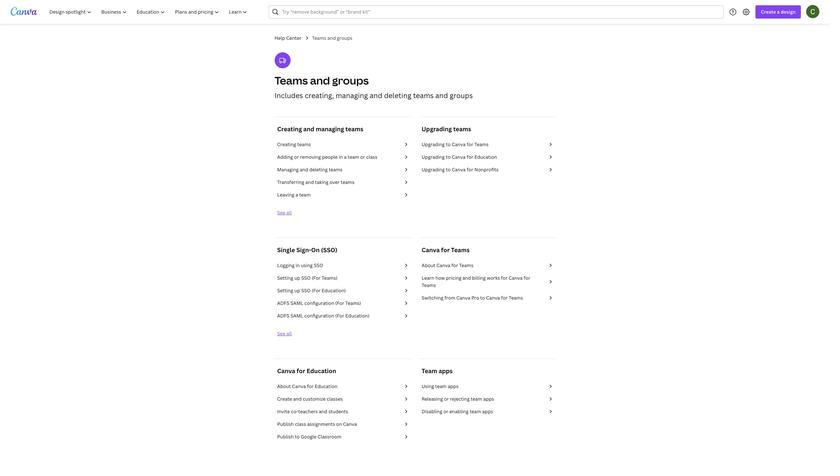 Task type: locate. For each thing, give the bounding box(es) containing it.
1 up from the top
[[295, 275, 300, 281]]

teams
[[312, 35, 326, 41], [275, 73, 308, 88], [475, 141, 489, 148], [451, 246, 470, 254], [460, 262, 474, 269], [422, 282, 436, 289], [509, 295, 523, 301]]

1 vertical spatial all
[[287, 331, 292, 337]]

1 vertical spatial education)
[[346, 313, 370, 319]]

2 vertical spatial sso
[[302, 288, 311, 294]]

in right people
[[339, 154, 343, 160]]

upgrading for upgrading teams
[[422, 125, 452, 133]]

0 vertical spatial adfs
[[277, 300, 290, 306]]

adding
[[277, 154, 293, 160]]

create for create and customize classes
[[277, 396, 292, 402]]

2 see all from the top
[[277, 331, 292, 337]]

0 horizontal spatial teams)
[[322, 275, 338, 281]]

1 creating from the top
[[277, 125, 302, 133]]

managing
[[336, 91, 368, 100], [316, 125, 344, 133]]

publish left google
[[277, 434, 294, 440]]

about up invite
[[277, 383, 291, 390]]

and inside 'learn how pricing and billing works for canva for teams'
[[463, 275, 471, 281]]

0 vertical spatial teams)
[[322, 275, 338, 281]]

or
[[294, 154, 299, 160], [361, 154, 365, 160], [444, 396, 449, 402], [444, 409, 449, 415]]

setting inside setting up sso (for teams) 'link'
[[277, 275, 293, 281]]

1 vertical spatial adfs
[[277, 313, 290, 319]]

all
[[287, 210, 292, 216], [287, 331, 292, 337]]

canva up create and customize classes
[[292, 383, 306, 390]]

publish
[[277, 421, 294, 427], [277, 434, 294, 440]]

to down upgrading to canva for teams
[[446, 154, 451, 160]]

creating up adding
[[277, 141, 296, 148]]

saml down setting up sso (for education)
[[291, 300, 303, 306]]

1 saml from the top
[[291, 300, 303, 306]]

creating
[[277, 125, 302, 133], [277, 141, 296, 148]]

or for releasing
[[444, 396, 449, 402]]

0 vertical spatial groups
[[337, 35, 353, 41]]

managing up creating teams link
[[316, 125, 344, 133]]

1 vertical spatial see all
[[277, 331, 292, 337]]

1 vertical spatial publish
[[277, 434, 294, 440]]

all for creating
[[287, 210, 292, 216]]

up inside setting up sso (for teams) 'link'
[[295, 275, 300, 281]]

canva inside upgrading to canva for teams link
[[452, 141, 466, 148]]

0 vertical spatial see all button
[[277, 210, 292, 216]]

deleting
[[384, 91, 412, 100], [310, 166, 328, 173]]

sign-
[[297, 246, 312, 254]]

0 vertical spatial setting
[[277, 275, 293, 281]]

christina overa image
[[807, 5, 820, 18]]

a left design
[[778, 9, 780, 15]]

1 vertical spatial sso
[[302, 275, 311, 281]]

releasing
[[422, 396, 443, 402]]

1 vertical spatial in
[[296, 262, 300, 269]]

0 vertical spatial creating
[[277, 125, 302, 133]]

0 horizontal spatial class
[[295, 421, 306, 427]]

learn how pricing and billing works for canva for teams
[[422, 275, 531, 289]]

2 horizontal spatial a
[[778, 9, 780, 15]]

(for inside 'link'
[[312, 275, 321, 281]]

1 vertical spatial create
[[277, 396, 292, 402]]

1 see all button from the top
[[277, 210, 292, 216]]

class down creating teams link
[[366, 154, 378, 160]]

1 vertical spatial about
[[277, 383, 291, 390]]

0 horizontal spatial about
[[277, 383, 291, 390]]

upgrading for upgrading to canva for nonprofits
[[422, 166, 445, 173]]

1 vertical spatial see
[[277, 331, 286, 337]]

to down the upgrading to canva for education
[[446, 166, 451, 173]]

team down creating teams link
[[348, 154, 359, 160]]

setting up sso (for education)
[[277, 288, 346, 294]]

a inside 'dropdown button'
[[778, 9, 780, 15]]

teams) inside 'link'
[[322, 275, 338, 281]]

disabling or enabling team apps
[[422, 409, 493, 415]]

publish inside publish to google classroom link
[[277, 434, 294, 440]]

2 up from the top
[[295, 288, 300, 294]]

sso down the "setting up sso (for teams)"
[[302, 288, 311, 294]]

teams) down the logging in using sso link
[[322, 275, 338, 281]]

2 see from the top
[[277, 331, 286, 337]]

classroom
[[318, 434, 342, 440]]

team
[[422, 367, 438, 375]]

teams down learn how pricing and billing works for canva for teams link
[[509, 295, 523, 301]]

4 upgrading from the top
[[422, 166, 445, 173]]

all for single
[[287, 331, 292, 337]]

1 vertical spatial configuration
[[305, 313, 335, 319]]

teams up about canva for teams
[[451, 246, 470, 254]]

canva up how on the right of the page
[[437, 262, 451, 269]]

1 vertical spatial up
[[295, 288, 300, 294]]

0 vertical spatial configuration
[[305, 300, 335, 306]]

1 all from the top
[[287, 210, 292, 216]]

2 see all button from the top
[[277, 331, 292, 337]]

0 horizontal spatial create
[[277, 396, 292, 402]]

a for team
[[296, 192, 298, 198]]

teams inside 'link'
[[460, 262, 474, 269]]

0 vertical spatial see all
[[277, 210, 292, 216]]

0 vertical spatial managing
[[336, 91, 368, 100]]

see all
[[277, 210, 292, 216], [277, 331, 292, 337]]

about canva for teams
[[422, 262, 474, 269]]

2 vertical spatial education
[[315, 383, 338, 390]]

education)
[[322, 288, 346, 294], [346, 313, 370, 319]]

creating up the creating teams
[[277, 125, 302, 133]]

includes
[[275, 91, 303, 100]]

a down creating teams link
[[344, 154, 347, 160]]

1 horizontal spatial teams)
[[346, 300, 361, 306]]

1 vertical spatial deleting
[[310, 166, 328, 173]]

1 see all from the top
[[277, 210, 292, 216]]

0 vertical spatial a
[[778, 9, 780, 15]]

transferring
[[277, 179, 305, 185]]

see all button for creating
[[277, 210, 292, 216]]

class
[[366, 154, 378, 160], [295, 421, 306, 427]]

upgrading down the upgrading to canva for education
[[422, 166, 445, 173]]

groups for teams and groups includes creating, managing and deleting teams and groups
[[332, 73, 369, 88]]

2 publish from the top
[[277, 434, 294, 440]]

2 configuration from the top
[[305, 313, 335, 319]]

0 horizontal spatial a
[[296, 192, 298, 198]]

see
[[277, 210, 286, 216], [277, 331, 286, 337]]

1 adfs from the top
[[277, 300, 290, 306]]

google
[[301, 434, 317, 440]]

switching
[[422, 295, 444, 301]]

2 creating from the top
[[277, 141, 296, 148]]

to down "upgrading teams"
[[446, 141, 451, 148]]

canva down the upgrading to canva for education
[[452, 166, 466, 173]]

create inside 'dropdown button'
[[762, 9, 777, 15]]

adfs saml configuration (for teams)
[[277, 300, 361, 306]]

1 vertical spatial saml
[[291, 313, 303, 319]]

to
[[446, 141, 451, 148], [446, 154, 451, 160], [446, 166, 451, 173], [481, 295, 485, 301], [295, 434, 300, 440]]

creating teams link
[[277, 141, 409, 148]]

2 upgrading from the top
[[422, 141, 445, 148]]

upgrading to canva for teams link
[[422, 141, 553, 148]]

sso down using
[[302, 275, 311, 281]]

adfs saml configuration (for teams) link
[[277, 300, 409, 307]]

class down the co- at the bottom
[[295, 421, 306, 427]]

0 vertical spatial create
[[762, 9, 777, 15]]

for inside 'link'
[[452, 262, 458, 269]]

create left design
[[762, 9, 777, 15]]

over
[[330, 179, 340, 185]]

top level navigation element
[[45, 5, 253, 19]]

canva right works
[[509, 275, 523, 281]]

teams down learn
[[422, 282, 436, 289]]

setting
[[277, 275, 293, 281], [277, 288, 293, 294]]

upgrading for upgrading to canva for teams
[[422, 141, 445, 148]]

1 upgrading from the top
[[422, 125, 452, 133]]

1 see from the top
[[277, 210, 286, 216]]

0 vertical spatial saml
[[291, 300, 303, 306]]

canva right on
[[343, 421, 357, 427]]

a right leaving
[[296, 192, 298, 198]]

teams up upgrading to canva for education link
[[475, 141, 489, 148]]

to for teams
[[446, 141, 451, 148]]

setting up sso (for teams)
[[277, 275, 338, 281]]

using
[[422, 383, 434, 390]]

2 saml from the top
[[291, 313, 303, 319]]

people
[[322, 154, 338, 160]]

0 vertical spatial about
[[422, 262, 436, 269]]

0 vertical spatial all
[[287, 210, 292, 216]]

saml
[[291, 300, 303, 306], [291, 313, 303, 319]]

1 vertical spatial a
[[344, 154, 347, 160]]

managing and deleting teams
[[277, 166, 343, 173]]

nonprofits
[[475, 166, 499, 173]]

upgrading
[[422, 125, 452, 133], [422, 141, 445, 148], [422, 154, 445, 160], [422, 166, 445, 173]]

setting inside setting up sso (for education) link
[[277, 288, 293, 294]]

0 vertical spatial in
[[339, 154, 343, 160]]

2 all from the top
[[287, 331, 292, 337]]

create
[[762, 9, 777, 15], [277, 396, 292, 402]]

up inside setting up sso (for education) link
[[295, 288, 300, 294]]

teams up includes
[[275, 73, 308, 88]]

0 vertical spatial publish
[[277, 421, 294, 427]]

2 setting from the top
[[277, 288, 293, 294]]

team apps
[[422, 367, 453, 375]]

in left using
[[296, 262, 300, 269]]

transferring and taking over teams link
[[277, 179, 409, 186]]

configuration down adfs saml configuration (for teams)
[[305, 313, 335, 319]]

up for setting up sso (for teams)
[[295, 275, 300, 281]]

(for
[[312, 275, 321, 281], [312, 288, 321, 294], [336, 300, 345, 306], [336, 313, 345, 319]]

canva inside upgrading to canva for nonprofits link
[[452, 166, 466, 173]]

3 upgrading from the top
[[422, 154, 445, 160]]

education inside "link"
[[315, 383, 338, 390]]

pro
[[472, 295, 480, 301]]

(for up setting up sso (for education)
[[312, 275, 321, 281]]

(for up adfs saml configuration (for teams)
[[312, 288, 321, 294]]

sso inside 'link'
[[302, 275, 311, 281]]

1 vertical spatial teams)
[[346, 300, 361, 306]]

managing inside teams and groups includes creating, managing and deleting teams and groups
[[336, 91, 368, 100]]

customize
[[303, 396, 326, 402]]

see for single sign-on (sso)
[[277, 331, 286, 337]]

see all button
[[277, 210, 292, 216], [277, 331, 292, 337]]

adfs for adfs saml configuration (for teams)
[[277, 300, 290, 306]]

canva up upgrading to canva for nonprofits
[[452, 154, 466, 160]]

about inside "link"
[[277, 383, 291, 390]]

up for setting up sso (for education)
[[295, 288, 300, 294]]

upgrading teams
[[422, 125, 472, 133]]

creating for creating and managing teams
[[277, 125, 302, 133]]

up down the "setting up sso (for teams)"
[[295, 288, 300, 294]]

(for down setting up sso (for education) link
[[336, 300, 345, 306]]

upgrading down upgrading to canva for teams
[[422, 154, 445, 160]]

publish inside publish class assignments on canva link
[[277, 421, 294, 427]]

about canva for teams link
[[422, 262, 553, 269]]

2 adfs from the top
[[277, 313, 290, 319]]

(for down adfs saml configuration (for teams) link
[[336, 313, 345, 319]]

saml for adfs saml configuration (for teams)
[[291, 300, 303, 306]]

teams up "pricing"
[[460, 262, 474, 269]]

configuration up adfs saml configuration (for education)
[[305, 300, 335, 306]]

create up invite
[[277, 396, 292, 402]]

1 configuration from the top
[[305, 300, 335, 306]]

1 horizontal spatial create
[[762, 9, 777, 15]]

configuration
[[305, 300, 335, 306], [305, 313, 335, 319]]

0 vertical spatial education)
[[322, 288, 346, 294]]

education up classes
[[315, 383, 338, 390]]

canva up the upgrading to canva for education
[[452, 141, 466, 148]]

education up 'about canva for education'
[[307, 367, 336, 375]]

publish class assignments on canva link
[[277, 421, 409, 428]]

1 horizontal spatial deleting
[[384, 91, 412, 100]]

publish down invite
[[277, 421, 294, 427]]

on
[[336, 421, 342, 427]]

upgrading up upgrading to canva for teams
[[422, 125, 452, 133]]

0 vertical spatial class
[[366, 154, 378, 160]]

logging in using sso
[[277, 262, 323, 269]]

up down logging in using sso
[[295, 275, 300, 281]]

or down creating teams link
[[361, 154, 365, 160]]

about
[[422, 262, 436, 269], [277, 383, 291, 390]]

1 horizontal spatial about
[[422, 262, 436, 269]]

canva inside publish class assignments on canva link
[[343, 421, 357, 427]]

1 vertical spatial setting
[[277, 288, 293, 294]]

team down using team apps link
[[471, 396, 482, 402]]

team down transferring and taking over teams
[[299, 192, 311, 198]]

groups
[[337, 35, 353, 41], [332, 73, 369, 88], [450, 91, 473, 100]]

canva up 'about canva for education'
[[277, 367, 295, 375]]

1 vertical spatial see all button
[[277, 331, 292, 337]]

1 setting from the top
[[277, 275, 293, 281]]

1 horizontal spatial class
[[366, 154, 378, 160]]

teams) down setting up sso (for education) link
[[346, 300, 361, 306]]

managing right creating,
[[336, 91, 368, 100]]

or left rejecting
[[444, 396, 449, 402]]

a for design
[[778, 9, 780, 15]]

1 vertical spatial managing
[[316, 125, 344, 133]]

invite
[[277, 409, 290, 415]]

setting for setting up sso (for teams)
[[277, 275, 293, 281]]

or left enabling
[[444, 409, 449, 415]]

about inside 'link'
[[422, 262, 436, 269]]

canva
[[452, 141, 466, 148], [452, 154, 466, 160], [452, 166, 466, 173], [422, 246, 440, 254], [437, 262, 451, 269], [509, 275, 523, 281], [457, 295, 471, 301], [487, 295, 500, 301], [277, 367, 295, 375], [292, 383, 306, 390], [343, 421, 357, 427]]

0 vertical spatial deleting
[[384, 91, 412, 100]]

education) down adfs saml configuration (for teams) link
[[346, 313, 370, 319]]

pricing
[[446, 275, 462, 281]]

0 vertical spatial see
[[277, 210, 286, 216]]

0 horizontal spatial deleting
[[310, 166, 328, 173]]

help center link
[[275, 34, 302, 42]]

teams and groups link
[[312, 34, 353, 42]]

1 vertical spatial groups
[[332, 73, 369, 88]]

1 publish from the top
[[277, 421, 294, 427]]

education) down setting up sso (for teams) 'link'
[[322, 288, 346, 294]]

education down upgrading to canva for teams link
[[475, 154, 497, 160]]

about for canva for education
[[277, 383, 291, 390]]

teams and groups
[[312, 35, 353, 41]]

sso
[[314, 262, 323, 269], [302, 275, 311, 281], [302, 288, 311, 294]]

about up learn
[[422, 262, 436, 269]]

releasing or rejecting team apps
[[422, 396, 494, 402]]

managing and deleting teams link
[[277, 166, 409, 173]]

1 vertical spatial class
[[295, 421, 306, 427]]

sso right using
[[314, 262, 323, 269]]

about canva for education link
[[277, 383, 409, 390]]

and
[[328, 35, 336, 41], [310, 73, 330, 88], [370, 91, 383, 100], [436, 91, 448, 100], [304, 125, 315, 133], [300, 166, 308, 173], [306, 179, 314, 185], [463, 275, 471, 281], [293, 396, 302, 402], [319, 409, 328, 415]]

or right adding
[[294, 154, 299, 160]]

0 vertical spatial education
[[475, 154, 497, 160]]

1 vertical spatial creating
[[277, 141, 296, 148]]

adding or removing people in a team or class link
[[277, 154, 409, 161]]

1 vertical spatial education
[[307, 367, 336, 375]]

2 vertical spatial a
[[296, 192, 298, 198]]

saml down adfs saml configuration (for teams)
[[291, 313, 303, 319]]

create for create a design
[[762, 9, 777, 15]]

upgrading down "upgrading teams"
[[422, 141, 445, 148]]

for
[[467, 141, 474, 148], [467, 154, 474, 160], [467, 166, 474, 173], [441, 246, 450, 254], [452, 262, 458, 269], [501, 275, 508, 281], [524, 275, 531, 281], [502, 295, 508, 301], [297, 367, 305, 375], [307, 383, 314, 390]]

learn how pricing and billing works for canva for teams link
[[422, 275, 553, 289]]

(for for setting up sso (for teams)
[[312, 275, 321, 281]]

canva up about canva for teams
[[422, 246, 440, 254]]

0 vertical spatial up
[[295, 275, 300, 281]]



Task type: vqa. For each thing, say whether or not it's contained in the screenshot.
the top SAML
yes



Task type: describe. For each thing, give the bounding box(es) containing it.
rejecting
[[450, 396, 470, 402]]

see for creating and managing teams
[[277, 210, 286, 216]]

help
[[275, 35, 285, 41]]

students
[[329, 409, 348, 415]]

creating,
[[305, 91, 334, 100]]

adding or removing people in a team or class
[[277, 154, 378, 160]]

groups for teams and groups
[[337, 35, 353, 41]]

center
[[286, 35, 302, 41]]

teachers
[[298, 409, 318, 415]]

canva left the pro
[[457, 295, 471, 301]]

leaving a team link
[[277, 191, 409, 199]]

team right enabling
[[470, 409, 481, 415]]

logging in using sso link
[[277, 262, 409, 269]]

adfs saml configuration (for education) link
[[277, 312, 409, 320]]

1 horizontal spatial in
[[339, 154, 343, 160]]

upgrading to canva for education
[[422, 154, 497, 160]]

enabling
[[450, 409, 469, 415]]

publish for publish class assignments on canva
[[277, 421, 294, 427]]

publish to google classroom
[[277, 434, 342, 440]]

leaving a team
[[277, 192, 311, 198]]

education) for setting up sso (for education)
[[322, 288, 346, 294]]

from
[[445, 295, 456, 301]]

disabling
[[422, 409, 443, 415]]

single sign-on (sso)
[[277, 246, 338, 254]]

for inside "link"
[[307, 383, 314, 390]]

teams inside teams and groups includes creating, managing and deleting teams and groups
[[413, 91, 434, 100]]

publish for publish to google classroom
[[277, 434, 294, 440]]

see all button for single
[[277, 331, 292, 337]]

(sso)
[[321, 246, 338, 254]]

taking
[[315, 179, 329, 185]]

adfs for adfs saml configuration (for education)
[[277, 313, 290, 319]]

setting up sso (for education) link
[[277, 287, 409, 294]]

(for for adfs saml configuration (for education)
[[336, 313, 345, 319]]

(for for adfs saml configuration (for teams)
[[336, 300, 345, 306]]

configuration for teams)
[[305, 300, 335, 306]]

about canva for education
[[277, 383, 338, 390]]

on
[[312, 246, 320, 254]]

apps down using team apps link
[[484, 396, 494, 402]]

canva inside upgrading to canva for education link
[[452, 154, 466, 160]]

help center
[[275, 35, 302, 41]]

using team apps link
[[422, 383, 553, 390]]

canva inside about canva for teams 'link'
[[437, 262, 451, 269]]

upgrading to canva for education link
[[422, 154, 553, 161]]

using team apps
[[422, 383, 459, 390]]

or for disabling
[[444, 409, 449, 415]]

invite co-teachers and students link
[[277, 408, 409, 416]]

setting for setting up sso (for education)
[[277, 288, 293, 294]]

upgrading to canva for nonprofits
[[422, 166, 499, 173]]

team right using
[[436, 383, 447, 390]]

deleting inside teams and groups includes creating, managing and deleting teams and groups
[[384, 91, 412, 100]]

leaving
[[277, 192, 295, 198]]

or for adding
[[294, 154, 299, 160]]

teams) for adfs saml configuration (for teams)
[[346, 300, 361, 306]]

0 vertical spatial sso
[[314, 262, 323, 269]]

canva inside 'about canva for education' "link"
[[292, 383, 306, 390]]

create and customize classes link
[[277, 396, 409, 403]]

canva for teams
[[422, 246, 470, 254]]

how
[[436, 275, 445, 281]]

apps down releasing or rejecting team apps link
[[483, 409, 493, 415]]

sso for education)
[[302, 288, 311, 294]]

co-
[[291, 409, 298, 415]]

creating and managing teams
[[277, 125, 364, 133]]

create and customize classes
[[277, 396, 343, 402]]

publish class assignments on canva
[[277, 421, 357, 427]]

(for for setting up sso (for education)
[[312, 288, 321, 294]]

create a design button
[[756, 5, 802, 19]]

teams and groups includes creating, managing and deleting teams and groups
[[275, 73, 473, 100]]

apps right team
[[439, 367, 453, 375]]

canva for education
[[277, 367, 336, 375]]

adfs saml configuration (for education)
[[277, 313, 370, 319]]

design
[[781, 9, 796, 15]]

teams) for setting up sso (for teams)
[[322, 275, 338, 281]]

to for nonprofits
[[446, 166, 451, 173]]

configuration for education)
[[305, 313, 335, 319]]

1 horizontal spatial a
[[344, 154, 347, 160]]

create a design
[[762, 9, 796, 15]]

setting up sso (for teams) link
[[277, 275, 409, 282]]

classes
[[327, 396, 343, 402]]

managing
[[277, 166, 299, 173]]

switching from canva pro to canva for teams link
[[422, 294, 553, 302]]

disabling or enabling team apps link
[[422, 408, 553, 416]]

switching from canva pro to canva for teams
[[422, 295, 523, 301]]

canva down learn how pricing and billing works for canva for teams link
[[487, 295, 500, 301]]

billing
[[472, 275, 486, 281]]

releasing or rejecting team apps link
[[422, 396, 553, 403]]

Try "remove background" or "brand kit" search field
[[282, 6, 720, 18]]

see all for creating and managing teams
[[277, 210, 292, 216]]

teams inside teams and groups includes creating, managing and deleting teams and groups
[[275, 73, 308, 88]]

publish to google classroom link
[[277, 433, 409, 441]]

removing
[[300, 154, 321, 160]]

using
[[301, 262, 313, 269]]

saml for adfs saml configuration (for education)
[[291, 313, 303, 319]]

see all for single sign-on (sso)
[[277, 331, 292, 337]]

upgrading to canva for teams
[[422, 141, 489, 148]]

0 horizontal spatial in
[[296, 262, 300, 269]]

apps up releasing or rejecting team apps
[[448, 383, 459, 390]]

creating teams
[[277, 141, 311, 148]]

about for canva for teams
[[422, 262, 436, 269]]

creating for creating teams
[[277, 141, 296, 148]]

2 vertical spatial groups
[[450, 91, 473, 100]]

sso for teams)
[[302, 275, 311, 281]]

education) for adfs saml configuration (for education)
[[346, 313, 370, 319]]

to left google
[[295, 434, 300, 440]]

to for education
[[446, 154, 451, 160]]

learn
[[422, 275, 435, 281]]

teams right center
[[312, 35, 326, 41]]

to right the pro
[[481, 295, 485, 301]]

upgrading to canva for nonprofits link
[[422, 166, 553, 173]]

teams inside 'learn how pricing and billing works for canva for teams'
[[422, 282, 436, 289]]

upgrading for upgrading to canva for education
[[422, 154, 445, 160]]

logging
[[277, 262, 295, 269]]

invite co-teachers and students
[[277, 409, 348, 415]]

transferring and taking over teams
[[277, 179, 355, 185]]

canva inside 'learn how pricing and billing works for canva for teams'
[[509, 275, 523, 281]]

single
[[277, 246, 295, 254]]

works
[[487, 275, 500, 281]]



